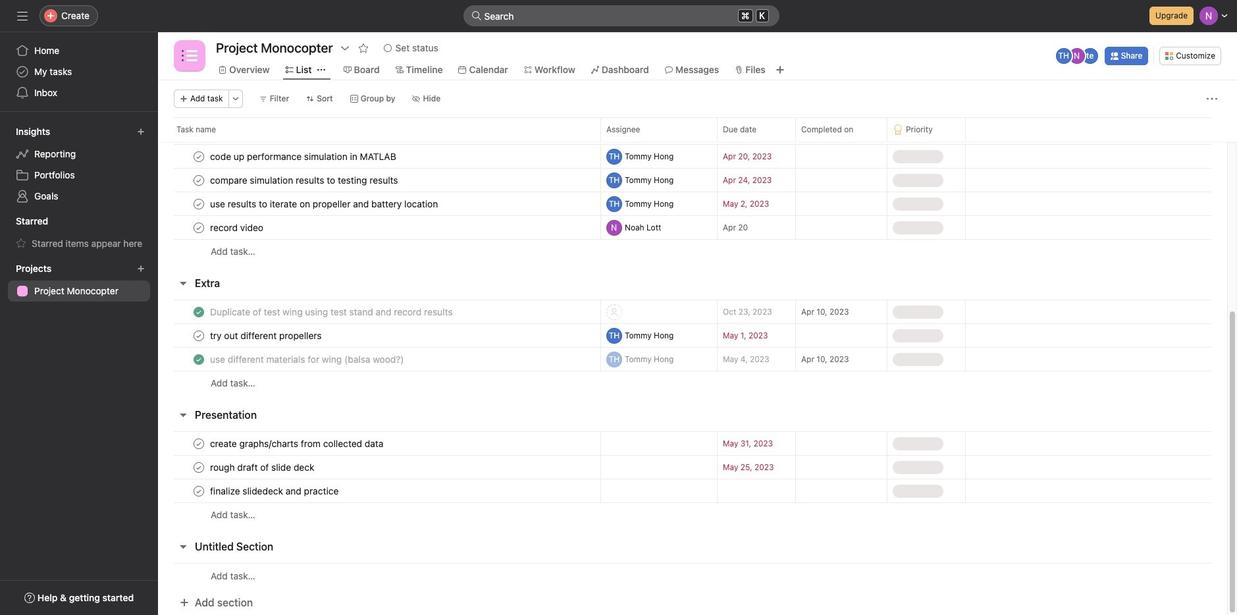 Task type: locate. For each thing, give the bounding box(es) containing it.
completion date for rough draft of slide deck cell
[[796, 455, 888, 480]]

task name text field for mark complete option in the use results to iterate on propeller and battery location 'cell'
[[208, 197, 442, 210]]

2 mark complete checkbox from the top
[[191, 483, 207, 499]]

task name text field inside compare simulation results to testing results cell
[[208, 174, 402, 187]]

create graphs/charts from collected data cell
[[158, 432, 601, 456]]

mark complete checkbox inside 'rough draft of slide deck' cell
[[191, 460, 207, 475]]

collapse task list for this group image
[[178, 278, 188, 289], [178, 410, 188, 420], [178, 542, 188, 552]]

mark complete image inside code up performance simulation in matlab cell
[[191, 149, 207, 164]]

task name text field inside try out different propellers cell
[[208, 329, 326, 342]]

5 task name text field from the top
[[208, 437, 388, 450]]

mark complete image
[[191, 196, 207, 212], [191, 220, 207, 236], [191, 436, 207, 452], [191, 460, 207, 475]]

mark complete checkbox inside create graphs/charts from collected data cell
[[191, 436, 207, 452]]

Search tasks, projects, and more text field
[[463, 5, 780, 26]]

mark complete image for mark complete checkbox inside the finalize slidedeck and practice cell
[[191, 483, 207, 499]]

2 task name text field from the top
[[208, 197, 442, 210]]

3 mark complete checkbox from the top
[[191, 196, 207, 212]]

task name text field for mark complete checkbox in the record video cell
[[208, 221, 267, 234]]

2 vertical spatial collapse task list for this group image
[[178, 542, 188, 552]]

1 mark complete checkbox from the top
[[191, 220, 207, 236]]

mark complete image inside finalize slidedeck and practice cell
[[191, 483, 207, 499]]

Completed checkbox
[[191, 304, 207, 320], [191, 351, 207, 367]]

mark complete checkbox inside finalize slidedeck and practice cell
[[191, 483, 207, 499]]

collapse task list for this group image for completed checkbox inside duplicate of test wing using test stand and record results cell
[[178, 278, 188, 289]]

1 task name text field from the top
[[208, 174, 402, 187]]

1 mark complete checkbox from the top
[[191, 149, 207, 164]]

4 task name text field from the top
[[208, 353, 408, 366]]

mark complete image for mark complete option in try out different propellers cell
[[191, 328, 207, 344]]

2 mark complete image from the top
[[191, 220, 207, 236]]

mark complete image inside record video cell
[[191, 220, 207, 236]]

4 mark complete image from the top
[[191, 460, 207, 475]]

mark complete checkbox inside the use results to iterate on propeller and battery location 'cell'
[[191, 196, 207, 212]]

completed image inside use different materials for wing (balsa wood?) cell
[[191, 351, 207, 367]]

0 vertical spatial mark complete checkbox
[[191, 220, 207, 236]]

completed image
[[191, 304, 207, 320], [191, 351, 207, 367]]

3 mark complete image from the top
[[191, 328, 207, 344]]

mark complete checkbox for 'rough draft of slide deck' cell
[[191, 460, 207, 475]]

3 task name text field from the top
[[208, 329, 326, 342]]

mark complete image for mark complete option inside the compare simulation results to testing results cell
[[191, 172, 207, 188]]

task name text field inside 'rough draft of slide deck' cell
[[208, 461, 318, 474]]

completion date for finalize slidedeck and practice cell
[[796, 479, 888, 503]]

show options image
[[340, 43, 350, 53]]

0 vertical spatial completed checkbox
[[191, 304, 207, 320]]

mark complete checkbox inside try out different propellers cell
[[191, 328, 207, 344]]

task name text field for completed checkbox inside duplicate of test wing using test stand and record results cell
[[208, 305, 457, 319]]

1 task name text field from the top
[[208, 150, 400, 163]]

completed image inside duplicate of test wing using test stand and record results cell
[[191, 304, 207, 320]]

mark complete image for record video cell
[[191, 220, 207, 236]]

1 vertical spatial completed image
[[191, 351, 207, 367]]

1 vertical spatial completed checkbox
[[191, 351, 207, 367]]

1 mark complete image from the top
[[191, 196, 207, 212]]

Task name text field
[[208, 150, 400, 163], [208, 305, 457, 319], [208, 329, 326, 342], [208, 485, 343, 498]]

5 mark complete checkbox from the top
[[191, 436, 207, 452]]

10 row from the top
[[158, 371, 1228, 395]]

2 task name text field from the top
[[208, 305, 457, 319]]

finalize slidedeck and practice cell
[[158, 479, 601, 503]]

task name text field for mark complete option within code up performance simulation in matlab cell
[[208, 150, 400, 163]]

try out different propellers cell
[[158, 323, 601, 348]]

2 mark complete image from the top
[[191, 172, 207, 188]]

mark complete checkbox inside code up performance simulation in matlab cell
[[191, 149, 207, 164]]

duplicate of test wing using test stand and record results cell
[[158, 300, 601, 324]]

Mark complete checkbox
[[191, 149, 207, 164], [191, 172, 207, 188], [191, 196, 207, 212], [191, 328, 207, 344], [191, 436, 207, 452], [191, 460, 207, 475]]

task name text field inside record video cell
[[208, 221, 267, 234]]

2 completed checkbox from the top
[[191, 351, 207, 367]]

mark complete checkbox inside compare simulation results to testing results cell
[[191, 172, 207, 188]]

1 completed checkbox from the top
[[191, 304, 207, 320]]

task name text field inside the use results to iterate on propeller and battery location 'cell'
[[208, 197, 442, 210]]

0 vertical spatial collapse task list for this group image
[[178, 278, 188, 289]]

6 task name text field from the top
[[208, 461, 318, 474]]

task name text field inside duplicate of test wing using test stand and record results cell
[[208, 305, 457, 319]]

5 row from the top
[[158, 215, 1228, 240]]

insights element
[[0, 120, 158, 209]]

12 row from the top
[[158, 455, 1228, 480]]

1 mark complete image from the top
[[191, 149, 207, 164]]

rough draft of slide deck cell
[[158, 455, 601, 480]]

task name text field inside use different materials for wing (balsa wood?) cell
[[208, 353, 408, 366]]

2 mark complete checkbox from the top
[[191, 172, 207, 188]]

mark complete image
[[191, 149, 207, 164], [191, 172, 207, 188], [191, 328, 207, 344], [191, 483, 207, 499]]

mark complete image for create graphs/charts from collected data cell
[[191, 436, 207, 452]]

completion date for code up performance simulation in matlab cell
[[796, 144, 888, 169]]

mark complete image inside compare simulation results to testing results cell
[[191, 172, 207, 188]]

1 horizontal spatial more actions image
[[1208, 94, 1218, 104]]

1 completed image from the top
[[191, 304, 207, 320]]

completed checkbox inside duplicate of test wing using test stand and record results cell
[[191, 304, 207, 320]]

None field
[[463, 5, 780, 26]]

4 task name text field from the top
[[208, 485, 343, 498]]

Mark complete checkbox
[[191, 220, 207, 236], [191, 483, 207, 499]]

tab actions image
[[317, 66, 325, 74]]

4 mark complete image from the top
[[191, 483, 207, 499]]

3 mark complete image from the top
[[191, 436, 207, 452]]

4 mark complete checkbox from the top
[[191, 328, 207, 344]]

list image
[[182, 48, 198, 64]]

task name text field inside create graphs/charts from collected data cell
[[208, 437, 388, 450]]

task name text field inside code up performance simulation in matlab cell
[[208, 150, 400, 163]]

1 collapse task list for this group image from the top
[[178, 278, 188, 289]]

task name text field for mark complete option inside the compare simulation results to testing results cell
[[208, 174, 402, 187]]

mark complete checkbox for compare simulation results to testing results cell
[[191, 172, 207, 188]]

14 row from the top
[[158, 503, 1228, 527]]

1 vertical spatial mark complete checkbox
[[191, 483, 207, 499]]

3 task name text field from the top
[[208, 221, 267, 234]]

6 mark complete checkbox from the top
[[191, 460, 207, 475]]

mark complete checkbox inside record video cell
[[191, 220, 207, 236]]

add tab image
[[775, 65, 786, 75]]

0 vertical spatial completed image
[[191, 304, 207, 320]]

row
[[158, 117, 1238, 142], [158, 144, 1228, 169], [158, 168, 1228, 192], [158, 192, 1228, 216], [158, 215, 1228, 240], [158, 239, 1228, 264], [158, 300, 1228, 324], [158, 323, 1228, 348], [158, 347, 1228, 372], [158, 371, 1228, 395], [158, 432, 1228, 456], [158, 455, 1228, 480], [158, 479, 1228, 503], [158, 503, 1228, 527], [158, 563, 1228, 588]]

mark complete image inside try out different propellers cell
[[191, 328, 207, 344]]

1 vertical spatial collapse task list for this group image
[[178, 410, 188, 420]]

task name text field for mark complete checkbox inside the finalize slidedeck and practice cell
[[208, 485, 343, 498]]

header presentation tree grid
[[158, 432, 1228, 527]]

2 collapse task list for this group image from the top
[[178, 410, 188, 420]]

Task name text field
[[208, 174, 402, 187], [208, 197, 442, 210], [208, 221, 267, 234], [208, 353, 408, 366], [208, 437, 388, 450], [208, 461, 318, 474]]

0 horizontal spatial more actions image
[[232, 95, 240, 103]]

mark complete checkbox for finalize slidedeck and practice cell
[[191, 483, 207, 499]]

mark complete image inside the use results to iterate on propeller and battery location 'cell'
[[191, 196, 207, 212]]

task name text field inside finalize slidedeck and practice cell
[[208, 485, 343, 498]]

3 collapse task list for this group image from the top
[[178, 542, 188, 552]]

more actions image
[[1208, 94, 1218, 104], [232, 95, 240, 103]]

2 row from the top
[[158, 144, 1228, 169]]

use different materials for wing (balsa wood?) cell
[[158, 347, 601, 372]]

mark complete image inside 'rough draft of slide deck' cell
[[191, 460, 207, 475]]

mark complete image inside create graphs/charts from collected data cell
[[191, 436, 207, 452]]

2 completed image from the top
[[191, 351, 207, 367]]

completed checkbox inside use different materials for wing (balsa wood?) cell
[[191, 351, 207, 367]]



Task type: describe. For each thing, give the bounding box(es) containing it.
projects element
[[0, 257, 158, 304]]

completion date for use results to iterate on propeller and battery location cell
[[796, 192, 888, 216]]

completion date for compare simulation results to testing results cell
[[796, 168, 888, 192]]

mark complete checkbox for the use results to iterate on propeller and battery location 'cell' at the left of the page
[[191, 196, 207, 212]]

mark complete checkbox for create graphs/charts from collected data cell
[[191, 436, 207, 452]]

4 row from the top
[[158, 192, 1228, 216]]

collapse task list for this group image for mark complete option within the create graphs/charts from collected data cell
[[178, 410, 188, 420]]

task name text field for mark complete option in try out different propellers cell
[[208, 329, 326, 342]]

6 row from the top
[[158, 239, 1228, 264]]

code up performance simulation in matlab cell
[[158, 144, 601, 169]]

task name text field for mark complete option inside 'rough draft of slide deck' cell
[[208, 461, 318, 474]]

9 row from the top
[[158, 347, 1228, 372]]

completed checkbox for use different materials for wing (balsa wood?) cell
[[191, 351, 207, 367]]

15 row from the top
[[158, 563, 1228, 588]]

completed image for completed checkbox inside duplicate of test wing using test stand and record results cell
[[191, 304, 207, 320]]

mark complete checkbox for code up performance simulation in matlab cell
[[191, 149, 207, 164]]

header simulations tree grid
[[158, 144, 1228, 264]]

starred element
[[0, 209, 158, 257]]

header extra tree grid
[[158, 300, 1228, 395]]

new project or portfolio image
[[137, 265, 145, 273]]

prominent image
[[471, 11, 482, 21]]

11 row from the top
[[158, 432, 1228, 456]]

use results to iterate on propeller and battery location cell
[[158, 192, 601, 216]]

completed image for completed checkbox within the use different materials for wing (balsa wood?) cell
[[191, 351, 207, 367]]

1 row from the top
[[158, 117, 1238, 142]]

compare simulation results to testing results cell
[[158, 168, 601, 192]]

mark complete checkbox for record video cell
[[191, 220, 207, 236]]

3 row from the top
[[158, 168, 1228, 192]]

task name text field for mark complete option within the create graphs/charts from collected data cell
[[208, 437, 388, 450]]

8 row from the top
[[158, 323, 1228, 348]]

completed checkbox for duplicate of test wing using test stand and record results cell
[[191, 304, 207, 320]]

completion date for try out different propellers cell
[[796, 323, 888, 348]]

record video cell
[[158, 215, 601, 240]]

mark complete image for 'rough draft of slide deck' cell
[[191, 460, 207, 475]]

completion date for create graphs/charts from collected data cell
[[796, 432, 888, 456]]

mark complete image for mark complete option within code up performance simulation in matlab cell
[[191, 149, 207, 164]]

task name text field for completed checkbox within the use different materials for wing (balsa wood?) cell
[[208, 353, 408, 366]]

mark complete checkbox for try out different propellers cell on the left bottom of page
[[191, 328, 207, 344]]

global element
[[0, 32, 158, 111]]

mark complete image for the use results to iterate on propeller and battery location 'cell' at the left of the page
[[191, 196, 207, 212]]

7 row from the top
[[158, 300, 1228, 324]]

hide sidebar image
[[17, 11, 28, 21]]

add to starred image
[[358, 43, 369, 53]]

new insights image
[[137, 128, 145, 136]]

completion date for record video cell
[[796, 215, 888, 240]]

13 row from the top
[[158, 479, 1228, 503]]



Task type: vqa. For each thing, say whether or not it's contained in the screenshot.
Hide sidebar Icon
yes



